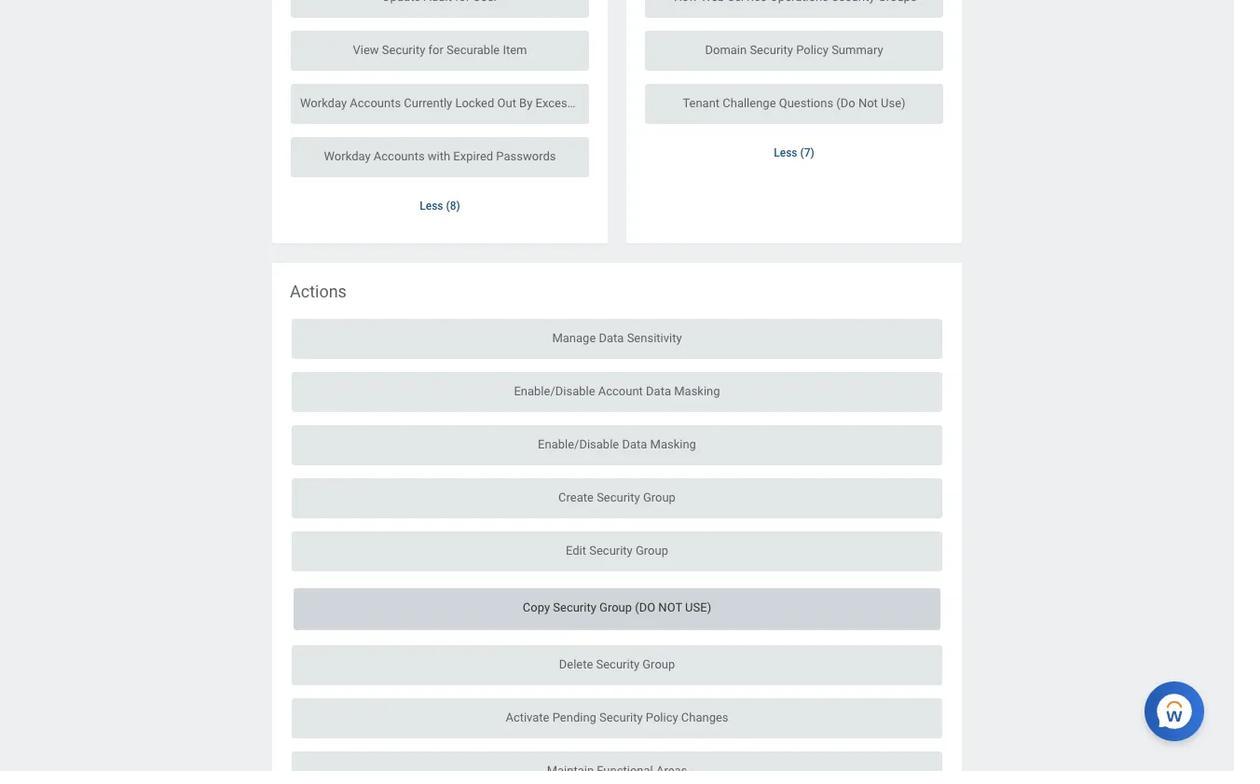 Task type: describe. For each thing, give the bounding box(es) containing it.
passwords
[[496, 149, 556, 163]]

domain security policy summary
[[705, 43, 883, 57]]

1 vertical spatial data
[[646, 384, 671, 398]]

policy inside activate pending security policy changes link
[[646, 710, 678, 724]]

(7)
[[800, 146, 815, 159]]

failed
[[592, 96, 624, 110]]

accounts for with
[[374, 149, 425, 163]]

activate pending security policy changes link
[[292, 698, 943, 738]]

delete
[[559, 657, 593, 671]]

copy security group (do not use)
[[523, 600, 712, 614]]

less for currently
[[420, 199, 443, 212]]

edit security group link
[[292, 531, 943, 572]]

less for questions
[[774, 146, 798, 159]]

view security for securable item link
[[291, 31, 589, 71]]

enable/disable for enable/disable account data masking
[[514, 384, 595, 398]]

not
[[859, 96, 878, 110]]

use)
[[685, 600, 712, 614]]

activate pending security policy changes
[[506, 710, 729, 724]]

enable/disable account data masking link
[[292, 372, 943, 412]]

delete security group link
[[292, 645, 943, 685]]

manage data sensitivity link
[[292, 319, 943, 359]]

security for copy
[[553, 600, 597, 614]]

delete security group
[[559, 657, 675, 671]]

group for copy security group (do not use)
[[599, 600, 632, 614]]

0 vertical spatial masking
[[674, 384, 720, 398]]

enable/disable data masking link
[[292, 425, 943, 465]]

enable/disable for enable/disable data masking
[[538, 437, 619, 451]]

actions element
[[272, 263, 962, 771]]

group for edit security group
[[636, 544, 668, 558]]

questions
[[779, 96, 834, 110]]

with
[[428, 149, 450, 163]]

tenant challenge questions (do not use)
[[683, 96, 906, 110]]

use)
[[881, 96, 906, 110]]

create security group
[[559, 490, 676, 504]]

security for view
[[382, 43, 425, 57]]

summary
[[832, 43, 883, 57]]

signon
[[627, 96, 664, 110]]

enable/disable account data masking
[[514, 384, 720, 398]]

domain security policy summary link
[[645, 31, 943, 71]]

tenant challenge questions (do not use) link
[[645, 84, 943, 124]]

security right pending
[[600, 710, 643, 724]]

workday accounts with expired passwords link
[[291, 137, 589, 177]]

tenant
[[683, 96, 720, 110]]

by
[[519, 96, 533, 110]]

security for domain
[[750, 43, 793, 57]]

locked
[[455, 96, 494, 110]]

pending
[[553, 710, 597, 724]]

currently
[[404, 96, 452, 110]]

security for edit
[[589, 544, 633, 558]]

workday for workday accounts with expired passwords
[[324, 149, 371, 163]]

workday accounts with expired passwords
[[324, 149, 556, 163]]

less (8) button
[[405, 188, 475, 223]]



Task type: locate. For each thing, give the bounding box(es) containing it.
group inside edit security group link
[[636, 544, 668, 558]]

group inside create security group 'link'
[[643, 490, 676, 504]]

enable/disable
[[514, 384, 595, 398], [538, 437, 619, 451]]

less (7) button
[[759, 135, 830, 170]]

workday accounts currently locked out by excessive failed signon attempts link
[[291, 84, 717, 124]]

group inside delete security group link
[[643, 657, 675, 671]]

security right copy on the bottom left of the page
[[553, 600, 597, 614]]

group down not
[[643, 657, 675, 671]]

expired
[[453, 149, 493, 163]]

workday accounts currently locked out by excessive failed signon attempts
[[300, 96, 717, 110]]

data for sensitivity
[[599, 331, 624, 345]]

attempts
[[667, 96, 717, 110]]

less inside 'less (8)' dropdown button
[[420, 199, 443, 212]]

domain
[[705, 43, 747, 57]]

data right account
[[646, 384, 671, 398]]

accounts inside workday accounts currently locked out by excessive failed signon attempts link
[[350, 96, 401, 110]]

accounts for currently
[[350, 96, 401, 110]]

less left (7)
[[774, 146, 798, 159]]

0 vertical spatial less
[[774, 146, 798, 159]]

1 vertical spatial workday
[[324, 149, 371, 163]]

group
[[643, 490, 676, 504], [636, 544, 668, 558], [599, 600, 632, 614], [643, 657, 675, 671]]

security left for on the top
[[382, 43, 425, 57]]

policy
[[796, 43, 829, 57], [646, 710, 678, 724]]

actions
[[290, 282, 347, 301]]

less (8)
[[420, 199, 460, 212]]

view security for securable item
[[353, 43, 527, 57]]

1 vertical spatial accounts
[[374, 149, 425, 163]]

out
[[497, 96, 516, 110]]

group for delete security group
[[643, 657, 675, 671]]

1 horizontal spatial less
[[774, 146, 798, 159]]

(do
[[837, 96, 856, 110]]

(do
[[635, 600, 656, 614]]

data for masking
[[622, 437, 647, 451]]

group up (do
[[636, 544, 668, 558]]

manage
[[552, 331, 596, 345]]

workday for workday accounts currently locked out by excessive failed signon attempts
[[300, 96, 347, 110]]

accounts left currently at the top left of the page
[[350, 96, 401, 110]]

0 horizontal spatial less
[[420, 199, 443, 212]]

0 vertical spatial enable/disable
[[514, 384, 595, 398]]

enable/disable up create
[[538, 437, 619, 451]]

2 vertical spatial data
[[622, 437, 647, 451]]

excessive
[[536, 96, 589, 110]]

group inside copy security group (do not use) link
[[599, 600, 632, 614]]

policy inside domain security policy summary link
[[796, 43, 829, 57]]

accounts inside workday accounts with expired passwords link
[[374, 149, 425, 163]]

view
[[353, 43, 379, 57]]

security for create
[[597, 490, 640, 504]]

less left (8)
[[420, 199, 443, 212]]

manage data sensitivity
[[552, 331, 682, 345]]

security for delete
[[596, 657, 640, 671]]

policy left changes
[[646, 710, 678, 724]]

policy left summary
[[796, 43, 829, 57]]

0 vertical spatial policy
[[796, 43, 829, 57]]

security right edit on the left bottom
[[589, 544, 633, 558]]

data right manage
[[599, 331, 624, 345]]

masking
[[674, 384, 720, 398], [650, 437, 696, 451]]

1 vertical spatial policy
[[646, 710, 678, 724]]

accounts left with
[[374, 149, 425, 163]]

less inside "less (7)" dropdown button
[[774, 146, 798, 159]]

0 horizontal spatial policy
[[646, 710, 678, 724]]

data
[[599, 331, 624, 345], [646, 384, 671, 398], [622, 437, 647, 451]]

0 vertical spatial accounts
[[350, 96, 401, 110]]

workday
[[300, 96, 347, 110], [324, 149, 371, 163]]

for
[[428, 43, 444, 57]]

accounts
[[350, 96, 401, 110], [374, 149, 425, 163]]

enable/disable down manage
[[514, 384, 595, 398]]

sensitivity
[[627, 331, 682, 345]]

enable/disable data masking
[[538, 437, 696, 451]]

less (7)
[[774, 146, 815, 159]]

1 vertical spatial masking
[[650, 437, 696, 451]]

create
[[559, 490, 594, 504]]

securable
[[447, 43, 500, 57]]

0 vertical spatial workday
[[300, 96, 347, 110]]

masking down enable/disable account data masking link
[[650, 437, 696, 451]]

security right create
[[597, 490, 640, 504]]

group left (do
[[599, 600, 632, 614]]

not
[[659, 600, 682, 614]]

1 vertical spatial enable/disable
[[538, 437, 619, 451]]

challenge
[[723, 96, 776, 110]]

edit security group
[[566, 544, 668, 558]]

data down account
[[622, 437, 647, 451]]

group down enable/disable data masking link
[[643, 490, 676, 504]]

1 vertical spatial less
[[420, 199, 443, 212]]

item
[[503, 43, 527, 57]]

security right "delete"
[[596, 657, 640, 671]]

changes
[[681, 710, 729, 724]]

copy security group (do not use) link
[[294, 588, 941, 628]]

less
[[774, 146, 798, 159], [420, 199, 443, 212]]

security right domain
[[750, 43, 793, 57]]

1 horizontal spatial policy
[[796, 43, 829, 57]]

security inside 'link'
[[597, 490, 640, 504]]

copy
[[523, 600, 550, 614]]

account
[[598, 384, 643, 398]]

activate
[[506, 710, 550, 724]]

create security group link
[[292, 478, 943, 518]]

group for create security group
[[643, 490, 676, 504]]

0 vertical spatial data
[[599, 331, 624, 345]]

edit
[[566, 544, 586, 558]]

masking down sensitivity
[[674, 384, 720, 398]]

(8)
[[446, 199, 460, 212]]

security
[[382, 43, 425, 57], [750, 43, 793, 57], [597, 490, 640, 504], [589, 544, 633, 558], [553, 600, 597, 614], [596, 657, 640, 671], [600, 710, 643, 724]]



Task type: vqa. For each thing, say whether or not it's contained in the screenshot.
transformation import image
no



